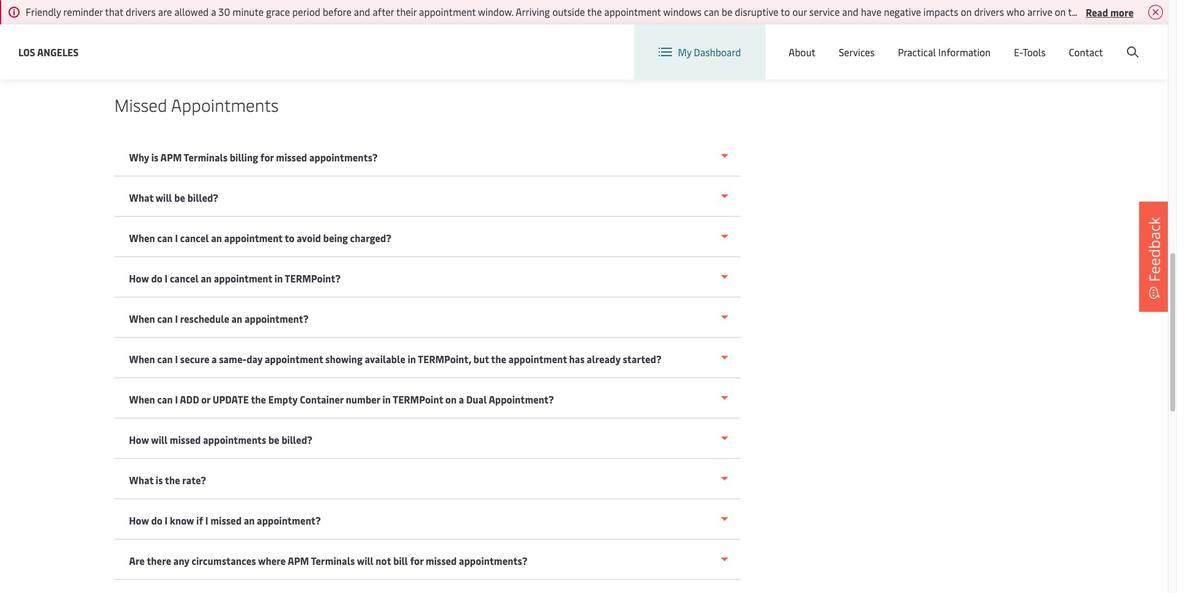 Task type: locate. For each thing, give the bounding box(es) containing it.
1 horizontal spatial that
[[1125, 5, 1144, 18]]

0 horizontal spatial and
[[354, 5, 370, 18]]

do
[[151, 272, 163, 285], [151, 514, 163, 527]]

when can i add or update the empty container number in termpoint on a dual appointment? button
[[114, 379, 741, 419]]

are
[[129, 554, 145, 567]]

can down the what will be billed?
[[157, 231, 173, 245]]

1 horizontal spatial billed?
[[282, 433, 312, 446]]

apm right why
[[160, 150, 182, 164]]

1 vertical spatial terminals
[[311, 554, 355, 567]]

1 what from the top
[[129, 191, 153, 204]]

can left add
[[157, 393, 173, 406]]

0 vertical spatial for
[[260, 150, 274, 164]]

how do i know if i missed an appointment?
[[129, 514, 321, 527]]

drivers
[[126, 5, 156, 18], [974, 5, 1004, 18]]

the
[[587, 5, 602, 18], [491, 352, 506, 366], [251, 393, 266, 406], [165, 473, 180, 487]]

when inside 'dropdown button'
[[129, 393, 155, 406]]

missed inside dropdown button
[[276, 150, 307, 164]]

how inside 'dropdown button'
[[129, 514, 149, 527]]

1 vertical spatial appointments?
[[459, 554, 527, 567]]

can for when can i reschedule an appointment?
[[157, 312, 173, 325]]

appointment right day at the left bottom
[[265, 352, 323, 366]]

an inside when can i reschedule an appointment? dropdown button
[[231, 312, 242, 325]]

an
[[211, 231, 222, 245], [201, 272, 212, 285], [231, 312, 242, 325], [244, 514, 255, 527]]

0 horizontal spatial drivers
[[126, 5, 156, 18]]

2 vertical spatial will
[[357, 554, 373, 567]]

2 horizontal spatial be
[[722, 5, 733, 18]]

an up circumstances
[[244, 514, 255, 527]]

already
[[587, 352, 621, 366]]

1 vertical spatial do
[[151, 514, 163, 527]]

for right bill
[[410, 554, 424, 567]]

is inside dropdown button
[[156, 473, 163, 487]]

1 horizontal spatial to
[[781, 5, 790, 18]]

0 vertical spatial how
[[129, 272, 149, 285]]

do inside how do i know if i missed an appointment? 'dropdown button'
[[151, 514, 163, 527]]

what inside what will be billed? dropdown button
[[129, 191, 153, 204]]

can for when can i secure a same-day appointment showing available in termpoint, but the appointment has already started?
[[157, 352, 173, 366]]

appointment? up day at the left bottom
[[245, 312, 309, 325]]

what inside what is the rate? dropdown button
[[129, 473, 153, 487]]

can
[[704, 5, 719, 18], [157, 231, 173, 245], [157, 312, 173, 325], [157, 352, 173, 366], [157, 393, 173, 406]]

to left 'avoid'
[[285, 231, 295, 245]]

a
[[211, 5, 216, 18], [212, 352, 217, 366], [459, 393, 464, 406]]

cancel up the reschedule
[[170, 272, 199, 285]]

period
[[292, 5, 320, 18]]

an right the reschedule
[[231, 312, 242, 325]]

terminals inside dropdown button
[[311, 554, 355, 567]]

is left rate?
[[156, 473, 163, 487]]

on left dual
[[445, 393, 457, 406]]

0 horizontal spatial to
[[285, 231, 295, 245]]

my dashboard button
[[658, 24, 741, 79]]

1 vertical spatial billed?
[[282, 433, 312, 446]]

practical
[[898, 45, 936, 59]]

in right number
[[383, 393, 391, 406]]

friendly reminder that drivers are allowed a 30 minute grace period before and after their appointment window. arriving outside the appointment windows can be disruptive to our service and have negative impacts on drivers who arrive on time. drivers that arrive o
[[26, 5, 1177, 18]]

1 vertical spatial appointment?
[[257, 514, 321, 527]]

for
[[260, 150, 274, 164], [410, 554, 424, 567]]

cancel for do
[[170, 272, 199, 285]]

1 vertical spatial will
[[151, 433, 168, 446]]

know
[[170, 514, 194, 527]]

appointment up how do i cancel an appointment in termpoint?
[[224, 231, 283, 245]]

appointments
[[203, 433, 266, 446]]

when can i cancel an appointment to avoid being charged?
[[129, 231, 391, 245]]

2 what from the top
[[129, 473, 153, 487]]

can left secure
[[157, 352, 173, 366]]

a inside when can i secure a same-day appointment showing available in termpoint, but the appointment has already started? dropdown button
[[212, 352, 217, 366]]

read more
[[1086, 5, 1134, 19]]

what is the rate? button
[[114, 459, 741, 500]]

an inside the when can i cancel an appointment to avoid being charged? dropdown button
[[211, 231, 222, 245]]

1 horizontal spatial appointments?
[[459, 554, 527, 567]]

charged?
[[350, 231, 391, 245]]

0 vertical spatial will
[[156, 191, 172, 204]]

0 horizontal spatial on
[[445, 393, 457, 406]]

1 how from the top
[[129, 272, 149, 285]]

dashboard
[[694, 45, 741, 59]]

in right available
[[408, 352, 416, 366]]

appointment? up where
[[257, 514, 321, 527]]

what will be billed?
[[129, 191, 218, 204]]

container
[[300, 393, 344, 406]]

can inside 'dropdown button'
[[157, 393, 173, 406]]

0 vertical spatial appointments?
[[309, 150, 378, 164]]

when can i cancel an appointment to avoid being charged? button
[[114, 217, 741, 257]]

when can i add or update the empty container number in termpoint on a dual appointment?
[[129, 393, 554, 406]]

who
[[1007, 5, 1025, 18]]

1 vertical spatial is
[[156, 473, 163, 487]]

1 vertical spatial in
[[408, 352, 416, 366]]

1 vertical spatial apm
[[288, 554, 309, 567]]

more
[[1110, 5, 1134, 19]]

an inside "how do i cancel an appointment in termpoint?" dropdown button
[[201, 272, 212, 285]]

appointment right their
[[419, 5, 476, 18]]

that left the close alert icon
[[1125, 5, 1144, 18]]

can inside dropdown button
[[157, 312, 173, 325]]

0 vertical spatial is
[[151, 150, 159, 164]]

will for what
[[156, 191, 172, 204]]

arrive right who
[[1027, 5, 1052, 18]]

0 vertical spatial terminals
[[184, 150, 228, 164]]

but
[[473, 352, 489, 366]]

how for how will missed appointments be billed?
[[129, 433, 149, 446]]

for right billing
[[260, 150, 274, 164]]

global menu
[[1025, 36, 1081, 49]]

why is apm terminals billing for missed appointments?
[[129, 150, 378, 164]]

will
[[156, 191, 172, 204], [151, 433, 168, 446], [357, 554, 373, 567]]

empty
[[268, 393, 298, 406]]

0 vertical spatial do
[[151, 272, 163, 285]]

what left rate?
[[129, 473, 153, 487]]

2 vertical spatial a
[[459, 393, 464, 406]]

4 when from the top
[[129, 393, 155, 406]]

2 vertical spatial be
[[268, 433, 279, 446]]

and left have
[[842, 5, 859, 18]]

terminals left the not at the left bottom of page
[[311, 554, 355, 567]]

when for when can i secure a same-day appointment showing available in termpoint, but the appointment has already started?
[[129, 352, 155, 366]]

1 vertical spatial to
[[285, 231, 295, 245]]

when for when can i add or update the empty container number in termpoint on a dual appointment?
[[129, 393, 155, 406]]

a left dual
[[459, 393, 464, 406]]

in inside 'dropdown button'
[[383, 393, 391, 406]]

and
[[354, 5, 370, 18], [842, 5, 859, 18]]

an for when can i cancel an appointment to avoid being charged?
[[211, 231, 222, 245]]

2 how from the top
[[129, 433, 149, 446]]

reschedule
[[180, 312, 229, 325]]

0 vertical spatial in
[[275, 272, 283, 285]]

can left the reschedule
[[157, 312, 173, 325]]

apm inside dropdown button
[[288, 554, 309, 567]]

an up how do i cancel an appointment in termpoint?
[[211, 231, 222, 245]]

0 horizontal spatial appointments?
[[309, 150, 378, 164]]

on right impacts
[[961, 5, 972, 18]]

the left rate?
[[165, 473, 180, 487]]

when inside dropdown button
[[129, 312, 155, 325]]

an up the reschedule
[[201, 272, 212, 285]]

1 that from the left
[[105, 5, 123, 18]]

apm
[[160, 150, 182, 164], [288, 554, 309, 567]]

close alert image
[[1148, 5, 1163, 20]]

3 when from the top
[[129, 352, 155, 366]]

are
[[158, 5, 172, 18]]

1 vertical spatial how
[[129, 433, 149, 446]]

cancel down the what will be billed?
[[180, 231, 209, 245]]

is
[[151, 150, 159, 164], [156, 473, 163, 487]]

1 vertical spatial what
[[129, 473, 153, 487]]

terminals left billing
[[184, 150, 228, 164]]

to left our
[[781, 5, 790, 18]]

1 vertical spatial for
[[410, 554, 424, 567]]

a left 30
[[211, 5, 216, 18]]

2 when from the top
[[129, 312, 155, 325]]

update
[[213, 393, 249, 406]]

1 vertical spatial cancel
[[170, 272, 199, 285]]

i inside 'dropdown button'
[[175, 393, 178, 406]]

2 horizontal spatial on
[[1055, 5, 1066, 18]]

apm inside dropdown button
[[160, 150, 182, 164]]

the inside dropdown button
[[165, 473, 180, 487]]

appointment?
[[489, 393, 554, 406]]

0 vertical spatial billed?
[[187, 191, 218, 204]]

missed right if
[[210, 514, 242, 527]]

1 horizontal spatial on
[[961, 5, 972, 18]]

do inside "how do i cancel an appointment in termpoint?" dropdown button
[[151, 272, 163, 285]]

drivers left who
[[974, 5, 1004, 18]]

appointment?
[[245, 312, 309, 325], [257, 514, 321, 527]]

arrive
[[1027, 5, 1052, 18], [1146, 5, 1171, 18]]

1 horizontal spatial and
[[842, 5, 859, 18]]

1 horizontal spatial for
[[410, 554, 424, 567]]

0 horizontal spatial billed?
[[187, 191, 218, 204]]

los
[[18, 45, 35, 58]]

in
[[275, 272, 283, 285], [408, 352, 416, 366], [383, 393, 391, 406]]

and left after
[[354, 5, 370, 18]]

that
[[105, 5, 123, 18], [1125, 5, 1144, 18]]

1 and from the left
[[354, 5, 370, 18]]

2 do from the top
[[151, 514, 163, 527]]

apm right where
[[288, 554, 309, 567]]

i for when can i reschedule an appointment?
[[175, 312, 178, 325]]

how
[[129, 272, 149, 285], [129, 433, 149, 446], [129, 514, 149, 527]]

allowed
[[174, 5, 209, 18]]

drivers left are on the top
[[126, 5, 156, 18]]

be
[[722, 5, 733, 18], [174, 191, 185, 204], [268, 433, 279, 446]]

1 horizontal spatial in
[[383, 393, 391, 406]]

0 vertical spatial cancel
[[180, 231, 209, 245]]

2 vertical spatial in
[[383, 393, 391, 406]]

appointment
[[419, 5, 476, 18], [604, 5, 661, 18], [224, 231, 283, 245], [214, 272, 272, 285], [265, 352, 323, 366], [509, 352, 567, 366]]

0 horizontal spatial terminals
[[184, 150, 228, 164]]

in left 'termpoint?'
[[275, 272, 283, 285]]

not
[[376, 554, 391, 567]]

0 vertical spatial appointment?
[[245, 312, 309, 325]]

where
[[258, 554, 286, 567]]

how for how do i cancel an appointment in termpoint?
[[129, 272, 149, 285]]

the left empty
[[251, 393, 266, 406]]

i for how do i cancel an appointment in termpoint?
[[165, 272, 168, 285]]

what down why
[[129, 191, 153, 204]]

1 horizontal spatial drivers
[[974, 5, 1004, 18]]

missed right billing
[[276, 150, 307, 164]]

2 horizontal spatial in
[[408, 352, 416, 366]]

cancel
[[180, 231, 209, 245], [170, 272, 199, 285]]

that right reminder
[[105, 5, 123, 18]]

0 horizontal spatial arrive
[[1027, 5, 1052, 18]]

0 vertical spatial be
[[722, 5, 733, 18]]

billed?
[[187, 191, 218, 204], [282, 433, 312, 446]]

are there any circumstances where apm terminals will not bill for missed appointments? button
[[114, 540, 741, 580]]

appointment down when can i cancel an appointment to avoid being charged? on the left top
[[214, 272, 272, 285]]

in for showing
[[408, 352, 416, 366]]

i for when can i add or update the empty container number in termpoint on a dual appointment?
[[175, 393, 178, 406]]

appointment? inside when can i reschedule an appointment? dropdown button
[[245, 312, 309, 325]]

0 horizontal spatial for
[[260, 150, 274, 164]]

when for when can i cancel an appointment to avoid being charged?
[[129, 231, 155, 245]]

a left same- on the left bottom
[[212, 352, 217, 366]]

have
[[861, 5, 882, 18]]

why is apm terminals billing for missed appointments? button
[[114, 136, 741, 177]]

switch
[[917, 35, 946, 49]]

missed appointments
[[114, 93, 279, 116]]

0 horizontal spatial that
[[105, 5, 123, 18]]

arrive left o at the right
[[1146, 5, 1171, 18]]

1 when from the top
[[129, 231, 155, 245]]

0 vertical spatial apm
[[160, 150, 182, 164]]

i
[[175, 231, 178, 245], [165, 272, 168, 285], [175, 312, 178, 325], [175, 352, 178, 366], [175, 393, 178, 406], [165, 514, 168, 527], [205, 514, 208, 527]]

when can i reschedule an appointment? button
[[114, 298, 741, 338]]

is right why
[[151, 150, 159, 164]]

outside
[[552, 5, 585, 18]]

can for when can i add or update the empty container number in termpoint on a dual appointment?
[[157, 393, 173, 406]]

information
[[938, 45, 991, 59]]

when
[[129, 231, 155, 245], [129, 312, 155, 325], [129, 352, 155, 366], [129, 393, 155, 406]]

1 vertical spatial be
[[174, 191, 185, 204]]

billing
[[230, 150, 258, 164]]

for inside dropdown button
[[260, 150, 274, 164]]

on left time. at the right top of page
[[1055, 5, 1066, 18]]

is inside dropdown button
[[151, 150, 159, 164]]

i inside dropdown button
[[175, 312, 178, 325]]

on
[[961, 5, 972, 18], [1055, 5, 1066, 18], [445, 393, 457, 406]]

1 horizontal spatial arrive
[[1146, 5, 1171, 18]]

0 horizontal spatial apm
[[160, 150, 182, 164]]

cancel for can
[[180, 231, 209, 245]]

0 vertical spatial what
[[129, 191, 153, 204]]

appointments? inside dropdown button
[[459, 554, 527, 567]]

a inside when can i add or update the empty container number in termpoint on a dual appointment? 'dropdown button'
[[459, 393, 464, 406]]

1 vertical spatial a
[[212, 352, 217, 366]]

what for what will be billed?
[[129, 191, 153, 204]]

3 how from the top
[[129, 514, 149, 527]]

do for cancel
[[151, 272, 163, 285]]

1 horizontal spatial terminals
[[311, 554, 355, 567]]

2 vertical spatial how
[[129, 514, 149, 527]]

global
[[1025, 36, 1053, 49]]

the right the outside at the top left of page
[[587, 5, 602, 18]]

1 do from the top
[[151, 272, 163, 285]]

1 horizontal spatial be
[[268, 433, 279, 446]]

an inside how do i know if i missed an appointment? 'dropdown button'
[[244, 514, 255, 527]]

0 vertical spatial a
[[211, 5, 216, 18]]

the right 'but'
[[491, 352, 506, 366]]

1 horizontal spatial apm
[[288, 554, 309, 567]]



Task type: vqa. For each thing, say whether or not it's contained in the screenshot.
third How from the bottom of the page
yes



Task type: describe. For each thing, give the bounding box(es) containing it.
impacts
[[924, 5, 958, 18]]

about
[[789, 45, 816, 59]]

contact
[[1069, 45, 1103, 59]]

add
[[180, 393, 199, 406]]

the inside dropdown button
[[491, 352, 506, 366]]

number
[[346, 393, 380, 406]]

global menu button
[[998, 24, 1093, 61]]

tools
[[1023, 45, 1046, 59]]

appointment left has
[[509, 352, 567, 366]]

if
[[196, 514, 203, 527]]

will for how
[[151, 433, 168, 446]]

missed right bill
[[426, 554, 457, 567]]

what will be billed? button
[[114, 177, 741, 217]]

feedback
[[1144, 217, 1164, 282]]

our
[[792, 5, 807, 18]]

can for when can i cancel an appointment to avoid being charged?
[[157, 231, 173, 245]]

how will missed appointments be billed?
[[129, 433, 312, 446]]

do for know
[[151, 514, 163, 527]]

practical information button
[[898, 24, 991, 79]]

termpoint,
[[418, 352, 471, 366]]

circumstances
[[192, 554, 256, 567]]

when can i reschedule an appointment?
[[129, 312, 309, 325]]

o
[[1174, 5, 1177, 18]]

is for apm
[[151, 150, 159, 164]]

services button
[[839, 24, 875, 79]]

practical information
[[898, 45, 991, 59]]

switch location button
[[897, 35, 986, 49]]

why
[[129, 150, 149, 164]]

missed inside 'dropdown button'
[[210, 514, 242, 527]]

i for when can i secure a same-day appointment showing available in termpoint, but the appointment has already started?
[[175, 352, 178, 366]]

contact button
[[1069, 24, 1103, 79]]

secure
[[180, 352, 209, 366]]

how for how do i know if i missed an appointment?
[[129, 514, 149, 527]]

2 arrive from the left
[[1146, 5, 1171, 18]]

started?
[[623, 352, 662, 366]]

appointments
[[171, 93, 279, 116]]

location
[[948, 35, 986, 49]]

bill
[[393, 554, 408, 567]]

day
[[247, 352, 263, 366]]

2 and from the left
[[842, 5, 859, 18]]

what for what is the rate?
[[129, 473, 153, 487]]

how do i know if i missed an appointment? button
[[114, 500, 741, 540]]

read more button
[[1086, 4, 1134, 20]]

e-
[[1014, 45, 1023, 59]]

0 horizontal spatial be
[[174, 191, 185, 204]]

what is the rate?
[[129, 473, 206, 487]]

time.
[[1068, 5, 1090, 18]]

angeles
[[37, 45, 79, 58]]

service
[[809, 5, 840, 18]]

missed down add
[[170, 433, 201, 446]]

showing
[[325, 352, 363, 366]]

grace
[[266, 5, 290, 18]]

in for container
[[383, 393, 391, 406]]

when can i secure a same-day appointment showing available in termpoint, but the appointment has already started?
[[129, 352, 662, 366]]

minute
[[233, 5, 264, 18]]

reminder
[[63, 5, 103, 18]]

when for when can i reschedule an appointment?
[[129, 312, 155, 325]]

e-tools
[[1014, 45, 1046, 59]]

disruptive
[[735, 5, 779, 18]]

their
[[396, 5, 417, 18]]

after
[[373, 5, 394, 18]]

to inside dropdown button
[[285, 231, 295, 245]]

when can i secure a same-day appointment showing available in termpoint, but the appointment has already started? button
[[114, 338, 741, 379]]

termpoint?
[[285, 272, 341, 285]]

appointment inside the when can i cancel an appointment to avoid being charged? dropdown button
[[224, 231, 283, 245]]

drivers
[[1092, 5, 1123, 18]]

appointments? inside dropdown button
[[309, 150, 378, 164]]

how will missed appointments be billed? button
[[114, 419, 741, 459]]

0 vertical spatial to
[[781, 5, 790, 18]]

before
[[323, 5, 352, 18]]

windows
[[663, 5, 702, 18]]

2 that from the left
[[1125, 5, 1144, 18]]

an for how do i cancel an appointment in termpoint?
[[201, 272, 212, 285]]

read
[[1086, 5, 1108, 19]]

avoid
[[297, 231, 321, 245]]

how do i cancel an appointment in termpoint? button
[[114, 257, 741, 298]]

appointment inside "how do i cancel an appointment in termpoint?" dropdown button
[[214, 272, 272, 285]]

0 horizontal spatial in
[[275, 272, 283, 285]]

1 arrive from the left
[[1027, 5, 1052, 18]]

1 drivers from the left
[[126, 5, 156, 18]]

is for the
[[156, 473, 163, 487]]

dual
[[466, 393, 487, 406]]

feedback button
[[1139, 202, 1170, 312]]

i for how do i know if i missed an appointment?
[[165, 514, 168, 527]]

2 drivers from the left
[[974, 5, 1004, 18]]

los angeles link
[[18, 44, 79, 60]]

appointment? inside how do i know if i missed an appointment? 'dropdown button'
[[257, 514, 321, 527]]

appointment left windows
[[604, 5, 661, 18]]

any
[[173, 554, 189, 567]]

i for when can i cancel an appointment to avoid being charged?
[[175, 231, 178, 245]]

has
[[569, 352, 585, 366]]

can right windows
[[704, 5, 719, 18]]

menu
[[1055, 36, 1081, 49]]

arriving
[[516, 5, 550, 18]]

same-
[[219, 352, 247, 366]]

my
[[678, 45, 692, 59]]

terminals inside dropdown button
[[184, 150, 228, 164]]

are there any circumstances where apm terminals will not bill for missed appointments?
[[129, 554, 527, 567]]

the inside 'dropdown button'
[[251, 393, 266, 406]]

on inside 'dropdown button'
[[445, 393, 457, 406]]

an for when can i reschedule an appointment?
[[231, 312, 242, 325]]

negative
[[884, 5, 921, 18]]

friendly
[[26, 5, 61, 18]]

being
[[323, 231, 348, 245]]

rate?
[[182, 473, 206, 487]]

or
[[201, 393, 210, 406]]

for inside dropdown button
[[410, 554, 424, 567]]

available
[[365, 352, 405, 366]]

window.
[[478, 5, 514, 18]]



